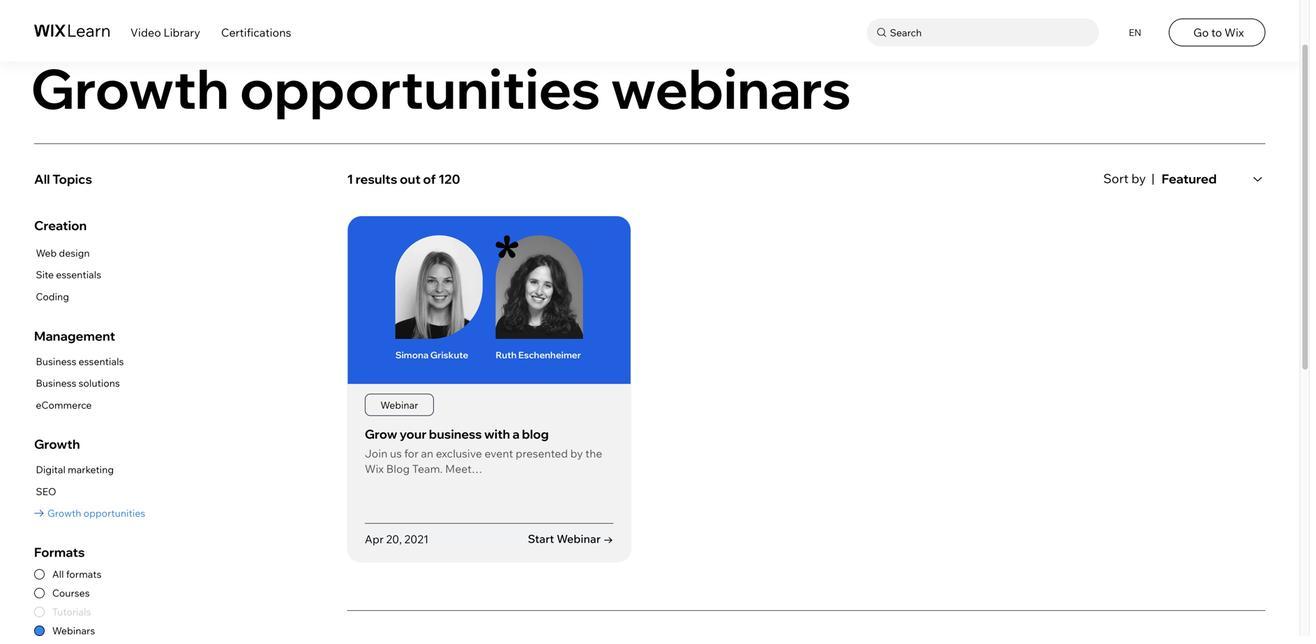 Task type: describe. For each thing, give the bounding box(es) containing it.
seo button
[[34, 483, 145, 501]]

video library
[[130, 26, 200, 40]]

1 results out of 120
[[347, 171, 460, 187]]

business solutions list item
[[34, 375, 124, 392]]

blog
[[386, 462, 410, 476]]

video
[[34, 26, 74, 41]]

formats
[[66, 568, 102, 581]]

all formats
[[52, 568, 102, 581]]

certifications link
[[221, 26, 291, 40]]

filters navigation
[[34, 164, 327, 636]]

webinars
[[611, 54, 851, 122]]

essentials for site essentials
[[56, 269, 101, 281]]

go to wix
[[1194, 26, 1244, 40]]

us
[[390, 447, 402, 461]]

2021
[[404, 532, 429, 546]]

join
[[365, 447, 388, 461]]

to
[[1212, 26, 1222, 40]]

creation
[[34, 218, 87, 233]]

webinar inside button
[[557, 532, 601, 546]]

20,
[[386, 532, 402, 546]]

an
[[421, 447, 433, 461]]

meet…
[[445, 462, 483, 476]]

library
[[164, 26, 200, 40]]

tutorials
[[52, 606, 91, 618]]

the
[[586, 447, 602, 461]]

site essentials button
[[34, 266, 101, 284]]

digital
[[36, 464, 66, 476]]

web design button
[[34, 245, 101, 262]]

all for all topics
[[34, 171, 50, 187]]

business essentials list item
[[34, 353, 124, 371]]

grow your business with a blog join us for an exclusive event presented by the wix blog team. meet…
[[365, 426, 602, 476]]

ecommerce button
[[34, 397, 124, 414]]

all topics button
[[34, 164, 327, 195]]

essentials for business essentials
[[79, 355, 124, 368]]

blog
[[522, 426, 549, 442]]

list for management
[[34, 353, 124, 414]]

grow your business with a blog list item
[[347, 216, 631, 563]]

growth opportunities
[[47, 507, 145, 519]]

opportunities for growth opportunities webinars
[[240, 54, 601, 122]]

coding
[[36, 291, 69, 303]]

ecommerce
[[36, 399, 92, 411]]

solutions
[[79, 377, 120, 389]]

all for all formats
[[52, 568, 64, 581]]

site essentials
[[36, 269, 101, 281]]

web design
[[36, 247, 90, 259]]

120
[[438, 171, 460, 187]]

team.
[[412, 462, 443, 476]]

digital marketing
[[36, 464, 114, 476]]

en
[[1129, 27, 1142, 38]]

sort by  |
[[1104, 171, 1155, 186]]

business for business solutions
[[36, 377, 76, 389]]

formats group
[[34, 545, 327, 636]]

out
[[400, 171, 421, 187]]

wix inside menu bar
[[1225, 26, 1244, 40]]

marketing
[[68, 464, 114, 476]]

growth for growth opportunities
[[47, 507, 81, 519]]

two black and white headshots inset on a blue background: simona griskute and ruth eschenheimer, smiling. image
[[348, 216, 631, 384]]

wix inside grow your business with a blog join us for an exclusive event presented by the wix blog team. meet…
[[365, 462, 384, 476]]

go to wix link
[[1169, 19, 1266, 46]]

Search text field
[[887, 24, 1096, 41]]

grow your business with a blog link
[[365, 426, 549, 442]]

en button
[[1120, 19, 1148, 46]]

sort
[[1104, 171, 1129, 186]]



Task type: locate. For each thing, give the bounding box(es) containing it.
1 vertical spatial growth
[[34, 436, 80, 452]]

library
[[76, 26, 129, 41]]

start
[[528, 532, 554, 546]]

0 vertical spatial webinar
[[381, 399, 418, 411]]

3 list from the top
[[34, 461, 145, 522]]

essentials down design
[[56, 269, 101, 281]]

seo
[[36, 485, 56, 498]]

1 vertical spatial all
[[52, 568, 64, 581]]

opportunities for growth opportunities
[[83, 507, 145, 519]]

growth inside button
[[47, 507, 81, 519]]

coding button
[[34, 288, 101, 306]]

business
[[429, 426, 482, 442]]

growth down video
[[31, 54, 229, 122]]

0 horizontal spatial wix
[[365, 462, 384, 476]]

with
[[484, 426, 510, 442]]

1 vertical spatial webinar
[[557, 532, 601, 546]]

growth
[[31, 54, 229, 122], [34, 436, 80, 452], [47, 507, 81, 519]]

formats
[[34, 545, 85, 560]]

of
[[423, 171, 436, 187]]

business solutions button
[[34, 375, 124, 392]]

1 horizontal spatial opportunities
[[240, 54, 601, 122]]

growth opportunities webinars
[[31, 54, 851, 122]]

webinar left the →
[[557, 532, 601, 546]]

apr
[[365, 532, 384, 546]]

webinar
[[381, 399, 418, 411], [557, 532, 601, 546]]

certifications
[[221, 26, 291, 40]]

→
[[603, 532, 614, 546]]

digital marketing button
[[34, 461, 145, 479]]

start webinar → button
[[528, 531, 614, 547]]

site essentials list item
[[34, 266, 101, 284]]

1 vertical spatial essentials
[[79, 355, 124, 368]]

site
[[36, 269, 54, 281]]

all
[[34, 171, 50, 187], [52, 568, 64, 581]]

webinar up your
[[381, 399, 418, 411]]

web
[[36, 247, 57, 259]]

opportunities
[[240, 54, 601, 122], [83, 507, 145, 519]]

0 vertical spatial growth
[[31, 54, 229, 122]]

courses
[[52, 587, 90, 599]]

for
[[404, 447, 419, 461]]

list containing business essentials
[[34, 353, 124, 414]]

business inside button
[[36, 355, 76, 368]]

essentials
[[56, 269, 101, 281], [79, 355, 124, 368]]

business solutions
[[36, 377, 120, 389]]

0 horizontal spatial opportunities
[[83, 507, 145, 519]]

list containing digital marketing
[[34, 461, 145, 522]]

0 vertical spatial opportunities
[[240, 54, 601, 122]]

1 business from the top
[[36, 355, 76, 368]]

event
[[485, 447, 513, 461]]

go
[[1194, 26, 1209, 40]]

apr 20, 2021
[[365, 532, 429, 546]]

essentials inside button
[[56, 269, 101, 281]]

list for growth
[[34, 461, 145, 522]]

1 vertical spatial wix
[[365, 462, 384, 476]]

video library
[[34, 26, 129, 41]]

list
[[34, 245, 101, 306], [34, 353, 124, 414], [34, 461, 145, 522]]

video library link
[[130, 26, 200, 40]]

0 vertical spatial all
[[34, 171, 50, 187]]

1
[[347, 171, 353, 187]]

growth for growth
[[34, 436, 80, 452]]

growth for growth opportunities webinars
[[31, 54, 229, 122]]

1 vertical spatial list
[[34, 353, 124, 414]]

list containing web design
[[34, 245, 101, 306]]

0 horizontal spatial all
[[34, 171, 50, 187]]

all topics
[[34, 171, 92, 187]]

video
[[130, 26, 161, 40]]

web design list item
[[34, 245, 101, 262]]

menu bar containing video library
[[0, 0, 1300, 62]]

growth up "digital"
[[34, 436, 80, 452]]

all left topics
[[34, 171, 50, 187]]

wix right to in the right top of the page
[[1225, 26, 1244, 40]]

results
[[356, 171, 397, 187]]

exclusive
[[436, 447, 482, 461]]

essentials inside button
[[79, 355, 124, 368]]

filtered results region
[[347, 164, 1276, 636]]

1 horizontal spatial all
[[52, 568, 64, 581]]

1 horizontal spatial webinar
[[557, 532, 601, 546]]

1 vertical spatial opportunities
[[83, 507, 145, 519]]

seo list item
[[34, 483, 145, 501]]

business essentials
[[36, 355, 124, 368]]

presented
[[516, 447, 568, 461]]

topics
[[52, 171, 92, 187]]

0 vertical spatial essentials
[[56, 269, 101, 281]]

0 vertical spatial business
[[36, 355, 76, 368]]

business
[[36, 355, 76, 368], [36, 377, 76, 389]]

2 vertical spatial growth
[[47, 507, 81, 519]]

your
[[400, 426, 427, 442]]

menu bar
[[0, 0, 1300, 62]]

a
[[513, 426, 520, 442]]

by
[[571, 447, 583, 461]]

1 horizontal spatial wix
[[1225, 26, 1244, 40]]

business for business essentials
[[36, 355, 76, 368]]

all inside button
[[34, 171, 50, 187]]

business inside "button"
[[36, 377, 76, 389]]

2 list from the top
[[34, 353, 124, 414]]

ecommerce list item
[[34, 397, 124, 414]]

1 vertical spatial business
[[36, 377, 76, 389]]

management
[[34, 328, 115, 344]]

digital marketing list item
[[34, 461, 145, 479]]

growth opportunities button
[[34, 505, 145, 522]]

design
[[59, 247, 90, 259]]

wix down join
[[365, 462, 384, 476]]

growth opportunities list item
[[34, 505, 145, 522]]

all inside formats group
[[52, 568, 64, 581]]

0 horizontal spatial webinar
[[381, 399, 418, 411]]

start webinar →
[[528, 532, 614, 546]]

0 vertical spatial wix
[[1225, 26, 1244, 40]]

list for creation
[[34, 245, 101, 306]]

2 vertical spatial list
[[34, 461, 145, 522]]

grow
[[365, 426, 397, 442]]

2 business from the top
[[36, 377, 76, 389]]

wix
[[1225, 26, 1244, 40], [365, 462, 384, 476]]

business essentials button
[[34, 353, 124, 371]]

business up ecommerce
[[36, 377, 76, 389]]

coding list item
[[34, 288, 101, 306]]

0 vertical spatial list
[[34, 245, 101, 306]]

business up business solutions
[[36, 355, 76, 368]]

opportunities inside button
[[83, 507, 145, 519]]

all down the formats at the left bottom of page
[[52, 568, 64, 581]]

|
[[1152, 171, 1155, 186]]

growth down seo
[[47, 507, 81, 519]]

1 list from the top
[[34, 245, 101, 306]]

essentials up solutions
[[79, 355, 124, 368]]



Task type: vqa. For each thing, say whether or not it's contained in the screenshot.
"webinar" within start webinar → button
yes



